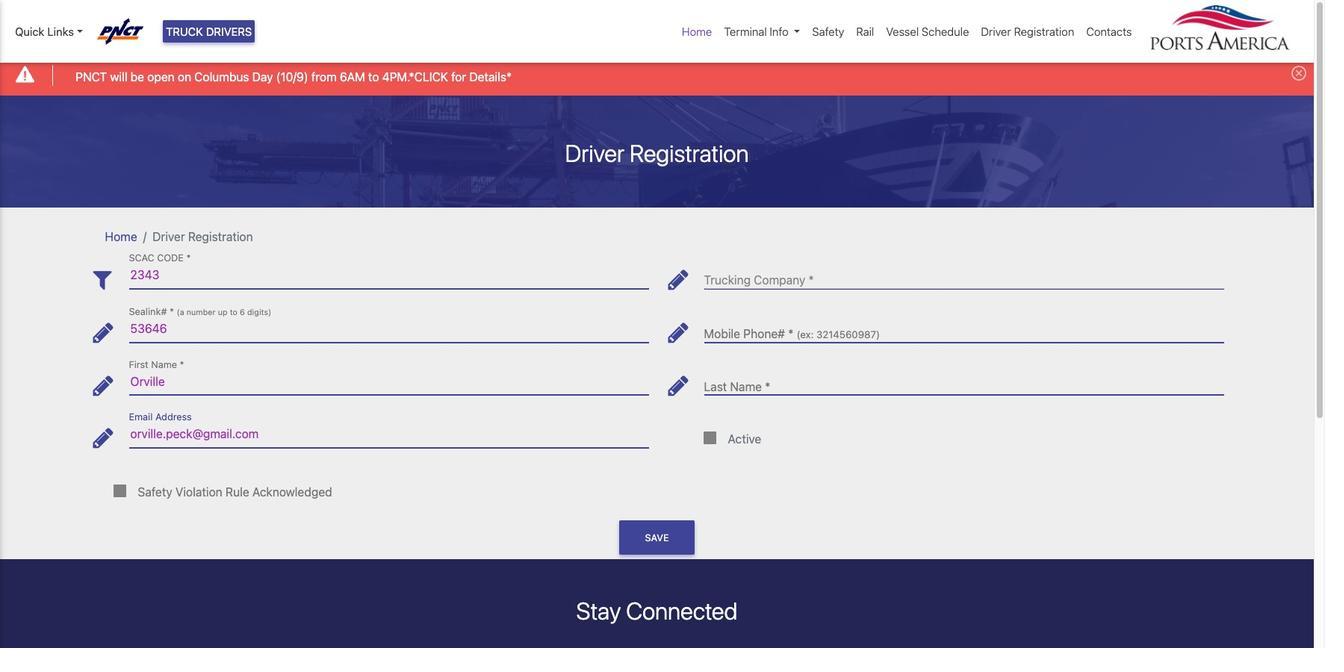Task type: locate. For each thing, give the bounding box(es) containing it.
home
[[682, 25, 712, 38], [105, 230, 137, 243]]

* right the last
[[765, 380, 770, 393]]

trucking
[[704, 274, 751, 287]]

1 vertical spatial name
[[730, 380, 762, 393]]

(10/9)
[[276, 70, 308, 83]]

details*
[[469, 70, 512, 83]]

1 horizontal spatial driver registration
[[565, 139, 749, 167]]

pnct
[[76, 70, 107, 83]]

to
[[368, 70, 379, 83], [230, 308, 237, 317]]

name right first
[[151, 359, 177, 370]]

0 horizontal spatial safety
[[138, 485, 172, 499]]

* for trucking company *
[[809, 274, 814, 287]]

2 vertical spatial registration
[[188, 230, 253, 243]]

on
[[178, 70, 191, 83]]

mobile
[[704, 327, 740, 341]]

* right company
[[809, 274, 814, 287]]

save
[[645, 532, 669, 544]]

0 vertical spatial registration
[[1014, 25, 1074, 38]]

0 horizontal spatial driver
[[153, 230, 185, 243]]

connected
[[626, 597, 738, 626]]

1 horizontal spatial driver
[[565, 139, 625, 167]]

safety inside safety link
[[812, 25, 844, 38]]

trucking company *
[[704, 274, 814, 287]]

stay
[[576, 597, 621, 626]]

active
[[728, 433, 761, 446]]

driver registration link
[[975, 17, 1080, 46]]

1 horizontal spatial registration
[[630, 139, 749, 167]]

0 vertical spatial to
[[368, 70, 379, 83]]

1 horizontal spatial to
[[368, 70, 379, 83]]

None text field
[[129, 315, 649, 343], [704, 315, 1224, 343], [129, 315, 649, 343], [704, 315, 1224, 343]]

1 horizontal spatial safety
[[812, 25, 844, 38]]

Email Address text field
[[129, 421, 649, 448]]

0 horizontal spatial driver registration
[[153, 230, 253, 243]]

driver
[[981, 25, 1011, 38], [565, 139, 625, 167], [153, 230, 185, 243]]

0 vertical spatial driver
[[981, 25, 1011, 38]]

2 vertical spatial driver
[[153, 230, 185, 243]]

* right code
[[186, 253, 191, 264]]

from
[[311, 70, 337, 83]]

to right "6am"
[[368, 70, 379, 83]]

rail
[[856, 25, 874, 38]]

name for first
[[151, 359, 177, 370]]

0 vertical spatial home
[[682, 25, 712, 38]]

0 horizontal spatial registration
[[188, 230, 253, 243]]

safety left violation
[[138, 485, 172, 499]]

1 horizontal spatial home link
[[676, 17, 718, 46]]

driver registration
[[981, 25, 1074, 38], [565, 139, 749, 167], [153, 230, 253, 243]]

home link
[[676, 17, 718, 46], [105, 230, 137, 243]]

4pm.*click
[[382, 70, 448, 83]]

6am
[[340, 70, 365, 83]]

1 horizontal spatial name
[[730, 380, 762, 393]]

0 horizontal spatial to
[[230, 308, 237, 317]]

registration
[[1014, 25, 1074, 38], [630, 139, 749, 167], [188, 230, 253, 243]]

*
[[186, 253, 191, 264], [809, 274, 814, 287], [170, 306, 174, 318], [788, 327, 794, 341], [180, 359, 184, 370], [765, 380, 770, 393]]

name right the last
[[730, 380, 762, 393]]

contacts link
[[1080, 17, 1138, 46]]

acknowledged
[[252, 485, 332, 499]]

mobile phone# * (ex: 3214560987)
[[704, 327, 880, 341]]

2 vertical spatial driver registration
[[153, 230, 253, 243]]

0 vertical spatial name
[[151, 359, 177, 370]]

safety left "rail" in the top of the page
[[812, 25, 844, 38]]

home up scac
[[105, 230, 137, 243]]

will
[[110, 70, 127, 83]]

quick
[[15, 25, 44, 38]]

* for mobile phone# * (ex: 3214560987)
[[788, 327, 794, 341]]

quick links
[[15, 25, 74, 38]]

0 vertical spatial safety
[[812, 25, 844, 38]]

1 horizontal spatial home
[[682, 25, 712, 38]]

0 horizontal spatial home
[[105, 230, 137, 243]]

0 horizontal spatial name
[[151, 359, 177, 370]]

pnct will be open on columbus day (10/9) from 6am to 4pm.*click for details* link
[[76, 68, 512, 86]]

last name *
[[704, 380, 770, 393]]

home left terminal
[[682, 25, 712, 38]]

safety
[[812, 25, 844, 38], [138, 485, 172, 499]]

Last Name * text field
[[704, 368, 1224, 395]]

columbus
[[194, 70, 249, 83]]

1 vertical spatial home link
[[105, 230, 137, 243]]

for
[[451, 70, 466, 83]]

* right first
[[180, 359, 184, 370]]

(ex:
[[797, 329, 814, 341]]

email
[[129, 412, 153, 423]]

* left (ex:
[[788, 327, 794, 341]]

home link left terminal
[[676, 17, 718, 46]]

schedule
[[922, 25, 969, 38]]

1 vertical spatial registration
[[630, 139, 749, 167]]

1 vertical spatial safety
[[138, 485, 172, 499]]

to left 6
[[230, 308, 237, 317]]

1 vertical spatial to
[[230, 308, 237, 317]]

0 vertical spatial driver registration
[[981, 25, 1074, 38]]

to inside sealink# * (a number up to 6 digits)
[[230, 308, 237, 317]]

home link up scac
[[105, 230, 137, 243]]

name
[[151, 359, 177, 370], [730, 380, 762, 393]]

2 horizontal spatial driver registration
[[981, 25, 1074, 38]]

rule
[[226, 485, 249, 499]]

1 vertical spatial driver
[[565, 139, 625, 167]]



Task type: vqa. For each thing, say whether or not it's contained in the screenshot.
Safety's Safety
yes



Task type: describe. For each thing, give the bounding box(es) containing it.
digits)
[[247, 308, 271, 317]]

to inside alert
[[368, 70, 379, 83]]

up
[[218, 308, 228, 317]]

vessel schedule link
[[880, 17, 975, 46]]

address
[[155, 412, 192, 423]]

sealink# * (a number up to 6 digits)
[[129, 306, 271, 318]]

First Name * text field
[[129, 368, 649, 395]]

3214560987)
[[817, 329, 880, 341]]

company
[[754, 274, 805, 287]]

be
[[131, 70, 144, 83]]

terminal info
[[724, 25, 789, 38]]

truck drivers link
[[163, 20, 255, 43]]

terminal info link
[[718, 17, 806, 46]]

quick links link
[[15, 23, 83, 40]]

terminal
[[724, 25, 767, 38]]

pnct will be open on columbus day (10/9) from 6am to 4pm.*click for details* alert
[[0, 55, 1314, 95]]

info
[[770, 25, 789, 38]]

sealink#
[[129, 306, 167, 318]]

safety violation rule acknowledged
[[138, 485, 332, 499]]

day
[[252, 70, 273, 83]]

violation
[[175, 485, 222, 499]]

* left (a
[[170, 306, 174, 318]]

* for first name *
[[180, 359, 184, 370]]

first name *
[[129, 359, 184, 370]]

number
[[186, 308, 216, 317]]

0 vertical spatial home link
[[676, 17, 718, 46]]

close image
[[1292, 66, 1307, 81]]

contacts
[[1086, 25, 1132, 38]]

stay connected
[[576, 597, 738, 626]]

first
[[129, 359, 148, 370]]

pnct will be open on columbus day (10/9) from 6am to 4pm.*click for details*
[[76, 70, 512, 83]]

6
[[240, 308, 245, 317]]

2 horizontal spatial registration
[[1014, 25, 1074, 38]]

0 horizontal spatial home link
[[105, 230, 137, 243]]

(a
[[177, 308, 184, 317]]

truck drivers
[[166, 25, 252, 38]]

links
[[47, 25, 74, 38]]

Trucking Company * text field
[[704, 262, 1224, 289]]

save button
[[620, 521, 694, 555]]

open
[[147, 70, 175, 83]]

last
[[704, 380, 727, 393]]

vessel schedule
[[886, 25, 969, 38]]

rail link
[[850, 17, 880, 46]]

phone#
[[743, 327, 785, 341]]

truck
[[166, 25, 203, 38]]

scac code *
[[129, 253, 191, 264]]

vessel
[[886, 25, 919, 38]]

email address
[[129, 412, 192, 423]]

SCAC CODE * search field
[[129, 262, 649, 289]]

2 horizontal spatial driver
[[981, 25, 1011, 38]]

drivers
[[206, 25, 252, 38]]

safety for safety
[[812, 25, 844, 38]]

code
[[157, 253, 184, 264]]

1 vertical spatial driver registration
[[565, 139, 749, 167]]

* for scac code *
[[186, 253, 191, 264]]

name for last
[[730, 380, 762, 393]]

safety link
[[806, 17, 850, 46]]

* for last name *
[[765, 380, 770, 393]]

safety for safety violation rule acknowledged
[[138, 485, 172, 499]]

1 vertical spatial home
[[105, 230, 137, 243]]

scac
[[129, 253, 154, 264]]



